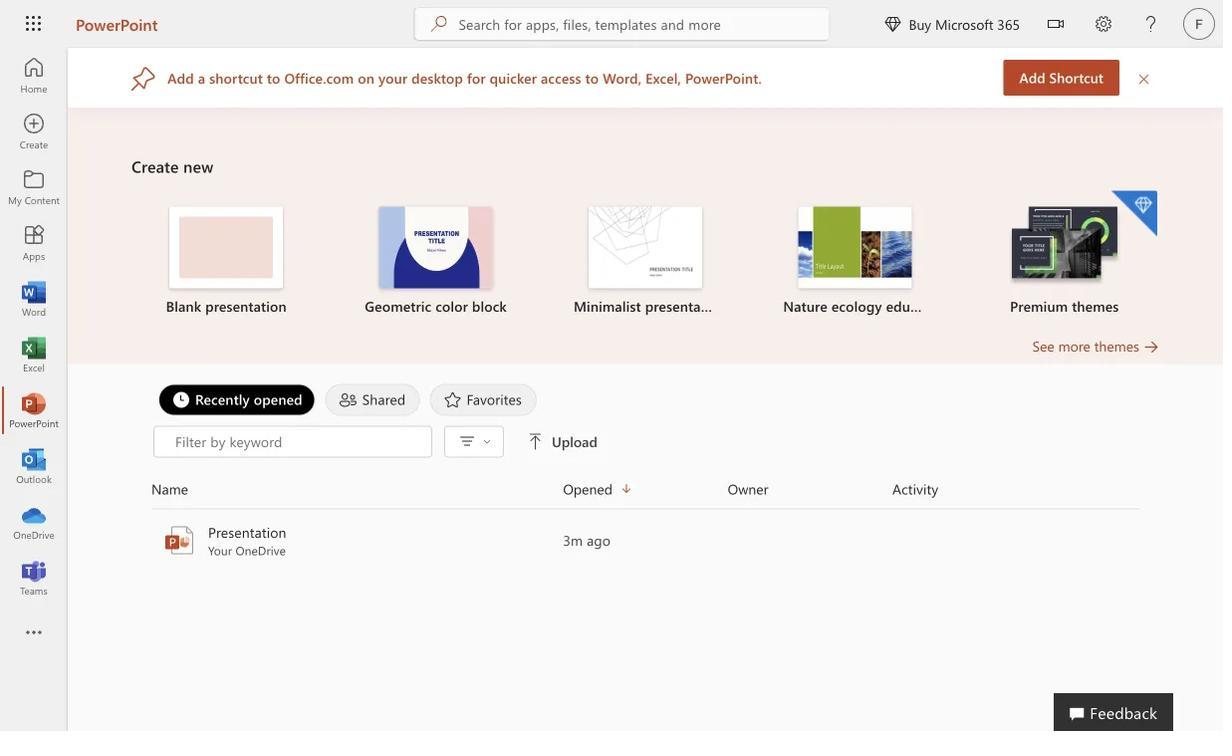 Task type: locate. For each thing, give the bounding box(es) containing it.
1 to from the left
[[267, 69, 281, 87]]

view more apps image
[[24, 624, 44, 644]]

presentation inside minimalist presentation 'element'
[[646, 297, 727, 315]]


[[885, 16, 901, 32]]

activity
[[893, 480, 939, 498]]

minimalist presentation image
[[589, 207, 703, 289]]

presentation
[[208, 523, 287, 542]]

name presentation cell
[[152, 523, 563, 559]]

excel,
[[646, 69, 682, 87]]

tab list
[[153, 384, 1138, 416]]

 button
[[452, 428, 497, 456]]

nature ecology education photo presentation element
[[763, 207, 948, 316]]

favorites
[[467, 390, 522, 409]]

nature ecology education photo presentation image
[[799, 207, 912, 289]]

powerpoint image
[[24, 401, 44, 421], [163, 525, 195, 557]]

ago
[[587, 531, 611, 550]]

tab list containing recently opened
[[153, 384, 1138, 416]]

0 horizontal spatial to
[[267, 69, 281, 87]]

0 vertical spatial themes
[[1073, 297, 1120, 315]]

2 presentation from the left
[[646, 297, 727, 315]]

blank presentation
[[166, 297, 287, 315]]

onedrive
[[236, 543, 286, 559]]


[[1049, 16, 1064, 32]]

add
[[1020, 68, 1046, 87], [168, 69, 194, 87]]

0 horizontal spatial add
[[168, 69, 194, 87]]

add a shortcut to office.com on your desktop for quicker access to word, excel, powerpoint.
[[168, 69, 762, 87]]

1 presentation from the left
[[205, 297, 287, 315]]

geometric color block element
[[343, 207, 529, 316]]

presentation right blank
[[205, 297, 287, 315]]

0 horizontal spatial powerpoint image
[[24, 401, 44, 421]]

0 horizontal spatial presentation
[[205, 297, 287, 315]]

add for add a shortcut to office.com on your desktop for quicker access to word, excel, powerpoint.
[[168, 69, 194, 87]]

1 vertical spatial powerpoint image
[[163, 525, 195, 557]]

recently opened
[[195, 390, 303, 409]]

navigation
[[0, 48, 68, 606]]

365
[[998, 14, 1021, 33]]

recently
[[195, 390, 250, 409]]

desktop
[[412, 69, 463, 87]]

add for add shortcut
[[1020, 68, 1046, 87]]

1 horizontal spatial to
[[586, 69, 599, 87]]

add left the "a" at left top
[[168, 69, 194, 87]]

geometric color block image
[[379, 207, 493, 289]]

recently opened tab
[[153, 384, 321, 416]]

blank
[[166, 297, 202, 315]]

a2hs image
[[132, 65, 156, 90]]

to right 'shortcut'
[[267, 69, 281, 87]]

 buy microsoft 365
[[885, 14, 1021, 33]]

1 add from the left
[[1020, 68, 1046, 87]]

presentation down minimalist presentation image
[[646, 297, 727, 315]]

presentation your onedrive
[[208, 523, 287, 559]]

color
[[436, 297, 468, 315]]

powerpoint image down excel icon
[[24, 401, 44, 421]]

0 vertical spatial powerpoint image
[[24, 401, 44, 421]]

themes up the see more themes button
[[1073, 297, 1120, 315]]

recently opened element
[[158, 384, 316, 416]]

add shortcut
[[1020, 68, 1104, 87]]

powerpoint image left your
[[163, 525, 195, 557]]

3m ago
[[563, 531, 611, 550]]

shared tab
[[321, 384, 425, 416]]

to left word,
[[586, 69, 599, 87]]

themes right more
[[1095, 337, 1140, 355]]

my content image
[[24, 177, 44, 197]]

to
[[267, 69, 281, 87], [586, 69, 599, 87]]

add left shortcut
[[1020, 68, 1046, 87]]

blank presentation element
[[134, 207, 319, 316]]

1 horizontal spatial add
[[1020, 68, 1046, 87]]

2 to from the left
[[586, 69, 599, 87]]

f button
[[1176, 0, 1224, 48]]

presentation inside blank presentation element
[[205, 297, 287, 315]]

name button
[[152, 478, 563, 501]]

themes
[[1073, 297, 1120, 315], [1095, 337, 1140, 355]]

new
[[183, 155, 214, 177]]

minimalist
[[574, 297, 642, 315]]

1 vertical spatial themes
[[1095, 337, 1140, 355]]

1 horizontal spatial powerpoint image
[[163, 525, 195, 557]]

home image
[[24, 66, 44, 86]]

opened
[[254, 390, 303, 409]]

opened
[[563, 480, 613, 498]]

presentation
[[205, 297, 287, 315], [646, 297, 727, 315]]

powerpoint.
[[686, 69, 762, 87]]

feedback
[[1091, 702, 1158, 723]]

create new
[[132, 155, 214, 177]]

Search box. Suggestions appear as you type. search field
[[459, 8, 830, 40]]

add inside button
[[1020, 68, 1046, 87]]

presentation for minimalist presentation
[[646, 297, 727, 315]]

row
[[152, 478, 1140, 510]]

Filter by keyword text field
[[173, 432, 422, 452]]

microsoft
[[936, 14, 994, 33]]

upload
[[552, 433, 598, 451]]

geometric color block
[[365, 297, 507, 315]]

1 horizontal spatial presentation
[[646, 297, 727, 315]]

premium themes
[[1011, 297, 1120, 315]]

2 add from the left
[[168, 69, 194, 87]]

None search field
[[415, 8, 830, 40]]

activity, column 4 of 4 column header
[[893, 478, 1140, 501]]

presentation for blank presentation
[[205, 297, 287, 315]]

shared element
[[326, 384, 420, 416]]

buy
[[909, 14, 932, 33]]

feedback button
[[1055, 694, 1174, 732]]

favorites element
[[430, 384, 537, 416]]



Task type: vqa. For each thing, say whether or not it's contained in the screenshot.
application
no



Task type: describe. For each thing, give the bounding box(es) containing it.

[[483, 438, 491, 446]]

create image
[[24, 122, 44, 142]]

see
[[1033, 337, 1055, 355]]

powerpoint banner
[[0, 0, 1224, 51]]

favorites tab
[[425, 384, 542, 416]]

quicker
[[490, 69, 537, 87]]

see more themes button
[[1033, 336, 1160, 356]]

block
[[472, 297, 507, 315]]

displaying 1 out of 2 files. status
[[153, 426, 1118, 458]]

see more themes
[[1033, 337, 1140, 355]]

on
[[358, 69, 375, 87]]

owner
[[728, 480, 769, 498]]

outlook image
[[24, 456, 44, 476]]

more
[[1059, 337, 1091, 355]]

opened button
[[563, 478, 728, 501]]

row containing name
[[152, 478, 1140, 510]]

name
[[152, 480, 188, 498]]

geometric
[[365, 297, 432, 315]]

themes inside premium themes element
[[1073, 297, 1120, 315]]

access
[[541, 69, 582, 87]]

your
[[208, 543, 232, 559]]

onedrive image
[[24, 512, 44, 532]]

none search field inside powerpoint banner
[[415, 8, 830, 40]]

3m
[[563, 531, 583, 550]]

a
[[198, 69, 205, 87]]


[[528, 434, 544, 450]]

excel image
[[24, 345, 44, 365]]

for
[[467, 69, 486, 87]]

apps image
[[24, 233, 44, 253]]

premium templates diamond image
[[1112, 191, 1158, 237]]

powerpoint image inside name presentation cell
[[163, 525, 195, 557]]

shortcut
[[209, 69, 263, 87]]

create
[[132, 155, 179, 177]]

shared
[[363, 390, 406, 409]]

dismiss this dialog image
[[1138, 69, 1152, 86]]

minimalist presentation element
[[553, 207, 739, 316]]

premium themes image
[[1008, 207, 1122, 287]]

powerpoint
[[76, 13, 158, 34]]

 button
[[1033, 0, 1080, 51]]

f
[[1196, 16, 1204, 31]]

office.com
[[285, 69, 354, 87]]

themes inside the see more themes button
[[1095, 337, 1140, 355]]

shortcut
[[1050, 68, 1104, 87]]

word,
[[603, 69, 642, 87]]

your
[[379, 69, 408, 87]]

premium themes element
[[972, 191, 1158, 316]]

minimalist presentation
[[574, 297, 727, 315]]

owner button
[[728, 478, 893, 501]]

teams image
[[24, 568, 44, 588]]

premium
[[1011, 297, 1069, 315]]

 upload
[[528, 433, 598, 451]]

word image
[[24, 289, 44, 309]]

add shortcut button
[[1004, 60, 1120, 96]]



